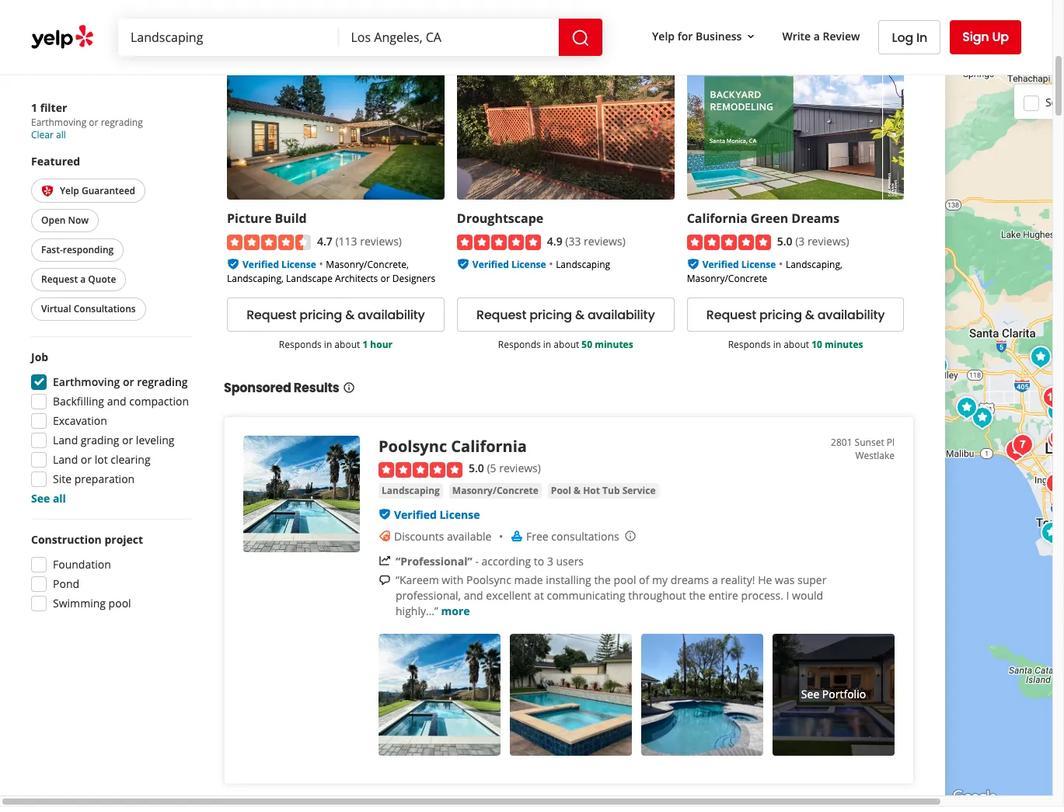 Task type: describe. For each thing, give the bounding box(es) containing it.
entire
[[709, 588, 739, 603]]

request inside button
[[41, 273, 78, 286]]

verified license button up discounts available
[[394, 507, 480, 522]]

request pricing & availability button for picture build
[[227, 298, 445, 332]]

2 availability from the left
[[588, 306, 655, 324]]

verified license button for picture build
[[243, 257, 316, 272]]

yelp for yelp guaranteed
[[60, 184, 79, 198]]

in
[[917, 28, 928, 46]]

request a quote
[[41, 273, 116, 286]]

request pricing & availability for picture build
[[247, 306, 425, 324]]

poolsync inside "kareem with poolsync made installing the pool of my dreams a reality! he was super professional, and excellent at communicating throughout the entire process. i would highly…"
[[467, 573, 512, 588]]

consultations
[[551, 529, 620, 544]]

job
[[31, 350, 48, 365]]

request for california green dreams
[[707, 306, 757, 324]]

supergreen landscape image
[[1042, 425, 1065, 456]]

california green dreams image
[[1042, 397, 1065, 428]]

verified license up discounts available
[[394, 507, 480, 522]]

l a plants image
[[1045, 423, 1065, 454]]

request pricing & availability for california green dreams
[[707, 306, 885, 324]]

(5
[[487, 461, 497, 476]]

16 verified v2 image for california green dreams
[[687, 258, 700, 271]]

quote
[[88, 273, 116, 286]]

log
[[892, 28, 914, 46]]

write a review
[[783, 28, 860, 43]]

license up available at the left
[[440, 507, 480, 522]]

regrading inside 1 filter earthmoving or regrading clear all
[[101, 116, 143, 129]]

responds for picture build
[[279, 338, 322, 352]]

site preparation
[[53, 472, 135, 487]]

swimming pool
[[53, 597, 131, 611]]

business
[[696, 28, 742, 43]]

more link
[[441, 604, 470, 619]]

virtual
[[41, 303, 71, 316]]

masonry/concrete button
[[449, 483, 542, 499]]

land or lot clearing
[[53, 453, 151, 468]]

hour
[[370, 338, 393, 352]]

responds in about 1 hour
[[279, 338, 393, 352]]

verified license button for droughtscape
[[473, 257, 546, 272]]

poolsync california image
[[243, 436, 360, 553]]

5 star rating image for 5.0 (5 reviews)
[[379, 462, 463, 478]]

sign up link
[[950, 20, 1022, 54]]

4.7 (113 reviews)
[[317, 234, 402, 249]]

4.9 (33 reviews)
[[547, 234, 626, 249]]

excellent
[[486, 588, 531, 603]]

1 vertical spatial earthmoving
[[53, 375, 120, 390]]

at
[[534, 588, 544, 603]]

sponsored for sponsored
[[378, 30, 434, 45]]

dreams
[[792, 210, 840, 227]]

request pricing & availability for droughtscape
[[477, 306, 655, 324]]

license for droughtscape
[[512, 258, 546, 272]]

group containing construction project
[[26, 533, 193, 617]]

backfilling and compaction
[[53, 395, 189, 409]]

landscaping, inside masonry/concrete, landscaping, landscape architects or designers
[[227, 272, 284, 286]]

hot
[[583, 484, 600, 497]]

landscaping, masonry/concrete
[[687, 258, 843, 286]]

project
[[105, 533, 143, 548]]

fast-responding button
[[31, 239, 124, 262]]

verified license for droughtscape
[[473, 258, 546, 272]]

50
[[582, 338, 593, 352]]

pool
[[551, 484, 571, 497]]

reviews) for picture build
[[360, 234, 402, 249]]

rangel landscapes image
[[1000, 435, 1031, 467]]

0 horizontal spatial the
[[594, 573, 611, 588]]

1 horizontal spatial 16 info v2 image
[[437, 32, 449, 44]]

or inside masonry/concrete, landscaping, landscape architects or designers
[[381, 272, 390, 286]]

site
[[53, 472, 72, 487]]

pricing for california green dreams
[[760, 306, 802, 324]]

request for picture build
[[247, 306, 297, 324]]

0 vertical spatial landscaping
[[556, 258, 611, 272]]

verified for picture build
[[243, 258, 279, 272]]

in for california green dreams
[[773, 338, 782, 352]]

with
[[442, 573, 464, 588]]

sign up
[[963, 28, 1009, 46]]

1 vertical spatial all
[[53, 492, 66, 507]]

(3
[[796, 234, 805, 249]]

open
[[41, 214, 66, 227]]

about for picture build
[[335, 338, 360, 352]]

pool & hot tub service link
[[548, 483, 659, 499]]

verified up the discounts
[[394, 507, 437, 522]]

made
[[514, 573, 543, 588]]

search image
[[572, 28, 590, 47]]

responds for california green dreams
[[728, 338, 771, 352]]

discounts available
[[394, 529, 492, 544]]

would
[[792, 588, 824, 603]]

construction
[[31, 533, 102, 548]]

google image
[[949, 788, 1001, 808]]

professional,
[[396, 588, 461, 603]]

"kareem with poolsync made installing the pool of my dreams a reality! he was super professional, and excellent at communicating throughout the entire process. i would highly…"
[[396, 573, 827, 619]]

excavation
[[53, 414, 107, 429]]

verified license for picture build
[[243, 258, 316, 272]]

or inside 1 filter earthmoving or regrading clear all
[[89, 116, 98, 129]]

process.
[[741, 588, 784, 603]]

0 horizontal spatial 16 verified v2 image
[[379, 509, 391, 521]]

users
[[556, 554, 584, 569]]

a for write
[[814, 28, 820, 43]]

build
[[275, 210, 307, 227]]

clearing
[[111, 453, 151, 468]]

pool inside "kareem with poolsync made installing the pool of my dreams a reality! he was super professional, and excellent at communicating throughout the entire process. i would highly…"
[[614, 573, 636, 588]]

2801
[[831, 436, 853, 450]]

2801 sunset pl westlake
[[831, 436, 895, 463]]

featured
[[31, 154, 80, 169]]

highly…"
[[396, 604, 438, 619]]

0 vertical spatial and
[[107, 395, 126, 409]]

availability for picture
[[358, 306, 425, 324]]

16 trending v2 image
[[379, 556, 391, 568]]

verified license button for california green dreams
[[703, 257, 776, 272]]

yelp guaranteed
[[60, 184, 135, 198]]

log in
[[892, 28, 928, 46]]

1 horizontal spatial california
[[687, 210, 748, 227]]

compass landscape construction inc. image
[[1036, 518, 1065, 549]]

picture build image
[[1025, 342, 1056, 373]]

was
[[775, 573, 795, 588]]

or left lot
[[81, 453, 92, 468]]

he
[[758, 573, 772, 588]]

pl
[[887, 436, 895, 450]]

log in link
[[879, 20, 941, 54]]

westlake
[[856, 450, 895, 463]]

landscaping button
[[379, 483, 443, 499]]

amado landscaping image
[[1041, 469, 1065, 500]]

communicating
[[547, 588, 626, 603]]

map region
[[922, 0, 1065, 808]]

filter
[[40, 100, 67, 115]]

0 horizontal spatial california
[[451, 436, 527, 457]]

get
[[224, 27, 251, 49]]

pool & hot tub service button
[[548, 483, 659, 499]]

according
[[482, 554, 531, 569]]

landscaping link
[[379, 483, 443, 499]]

4.7 star rating image
[[227, 235, 311, 251]]

super
[[798, 573, 827, 588]]

& inside button
[[574, 484, 581, 497]]

fast
[[267, 27, 297, 49]]

a for request
[[80, 273, 86, 286]]

1 vertical spatial the
[[689, 588, 706, 603]]

or up clearing at the left bottom
[[122, 433, 133, 448]]

installing
[[546, 573, 592, 588]]

consultations
[[74, 303, 136, 316]]

a for get
[[254, 27, 264, 49]]

5.0 for 5.0 (3 reviews)
[[777, 234, 793, 249]]

picture
[[227, 210, 272, 227]]

request pricing & availability button for droughtscape
[[457, 298, 675, 332]]

results
[[294, 380, 339, 398]]

see all
[[31, 492, 66, 507]]

green
[[751, 210, 789, 227]]

sm brothers landscape image
[[1007, 430, 1038, 461]]

sponsored for sponsored results
[[224, 380, 291, 398]]

designers
[[392, 272, 436, 286]]

land grading or leveling
[[53, 433, 175, 448]]

backfilling
[[53, 395, 104, 409]]

see for see portfolio
[[802, 687, 820, 702]]

poolsync california link
[[379, 436, 527, 457]]

virtual consultations
[[41, 303, 136, 316]]

request a quote button
[[31, 269, 126, 292]]

guaranteed
[[82, 184, 135, 198]]

discounts
[[394, 529, 444, 544]]

group containing job
[[26, 350, 193, 507]]

my
[[652, 573, 668, 588]]



Task type: locate. For each thing, give the bounding box(es) containing it.
1 vertical spatial 1
[[363, 338, 368, 352]]

2 group from the top
[[26, 533, 193, 617]]

16 yelp guaranteed v2 image
[[41, 185, 54, 198]]

1 vertical spatial group
[[26, 533, 193, 617]]

1 vertical spatial 5.0
[[469, 461, 484, 476]]

masonry/concrete down (5
[[452, 484, 539, 497]]

16 info v2 image
[[437, 32, 449, 44], [343, 382, 355, 394]]

2 horizontal spatial pricing
[[760, 306, 802, 324]]

1 group from the top
[[26, 350, 193, 507]]

0 horizontal spatial about
[[335, 338, 360, 352]]

land for land or lot clearing
[[53, 453, 78, 468]]

request pricing & availability button
[[227, 298, 445, 332], [457, 298, 675, 332], [687, 298, 905, 332]]

pond
[[53, 577, 79, 592]]

see portfolio
[[802, 687, 866, 702]]

1 vertical spatial see
[[802, 687, 820, 702]]

license for california green dreams
[[742, 258, 776, 272]]

& for california green dreams
[[805, 306, 815, 324]]

2 minutes from the left
[[825, 338, 863, 352]]

1 minutes from the left
[[595, 338, 633, 352]]

or right clear all link
[[89, 116, 98, 129]]

0 vertical spatial yelp
[[652, 28, 675, 43]]

2 request pricing & availability button from the left
[[457, 298, 675, 332]]

about for california green dreams
[[784, 338, 810, 352]]

a up entire
[[712, 573, 718, 588]]

open now
[[41, 214, 89, 227]]

masonry/concrete, landscaping, landscape architects or designers
[[227, 258, 436, 286]]

none field find
[[131, 29, 326, 46]]

5.0 left (3
[[777, 234, 793, 249]]

land up the site
[[53, 453, 78, 468]]

masonry/concrete down 'california green dreams' on the right top
[[687, 272, 768, 286]]

next image
[[894, 29, 912, 47]]

5 star rating image for 5.0 (3 reviews)
[[687, 235, 771, 251]]

california green dreams link
[[687, 210, 840, 227]]

pool
[[614, 573, 636, 588], [109, 597, 131, 611]]

landscaping up the discounts
[[382, 484, 440, 497]]

0 horizontal spatial landscaping
[[382, 484, 440, 497]]

0 vertical spatial land
[[53, 433, 78, 448]]

2 horizontal spatial availability
[[818, 306, 885, 324]]

0 horizontal spatial 5 star rating image
[[379, 462, 463, 478]]

or down 'masonry/concrete,'
[[381, 272, 390, 286]]

more
[[441, 604, 470, 619]]

request up virtual
[[41, 273, 78, 286]]

california up (5
[[451, 436, 527, 457]]

1 pricing from the left
[[300, 306, 342, 324]]

& for droughtscape
[[575, 306, 585, 324]]

and inside "kareem with poolsync made installing the pool of my dreams a reality! he was super professional, and excellent at communicating throughout the entire process. i would highly…"
[[464, 588, 483, 603]]

1 horizontal spatial about
[[554, 338, 579, 352]]

1 horizontal spatial 5.0
[[777, 234, 793, 249]]

reviews) down dreams
[[808, 234, 850, 249]]

virtual consultations button
[[31, 298, 146, 321]]

2 land from the top
[[53, 453, 78, 468]]

1 horizontal spatial availability
[[588, 306, 655, 324]]

masonry/concrete inside landscaping, masonry/concrete
[[687, 272, 768, 286]]

the up communicating
[[594, 573, 611, 588]]

yelp guaranteed button
[[31, 179, 145, 203]]

16 verified v2 image
[[457, 258, 470, 271], [687, 258, 700, 271], [379, 509, 391, 521]]

0 vertical spatial 16 info v2 image
[[437, 32, 449, 44]]

5.0 left (5
[[469, 461, 484, 476]]

all
[[56, 128, 66, 142], [53, 492, 66, 507]]

1 horizontal spatial 1
[[363, 338, 368, 352]]

2 horizontal spatial request pricing & availability
[[707, 306, 885, 324]]

1 land from the top
[[53, 433, 78, 448]]

16 discount available v2 image
[[379, 531, 391, 543]]

2 about from the left
[[554, 338, 579, 352]]

throughout
[[628, 588, 686, 603]]

yelp for yelp for business
[[652, 28, 675, 43]]

0 vertical spatial earthmoving
[[31, 116, 87, 129]]

3 pricing from the left
[[760, 306, 802, 324]]

1 request pricing & availability button from the left
[[227, 298, 445, 332]]

0 horizontal spatial yelp
[[60, 184, 79, 198]]

verified for california green dreams
[[703, 258, 739, 272]]

landscaping, down 5.0 (3 reviews)
[[786, 258, 843, 272]]

1 horizontal spatial and
[[464, 588, 483, 603]]

all inside 1 filter earthmoving or regrading clear all
[[56, 128, 66, 142]]

a
[[254, 27, 264, 49], [814, 28, 820, 43], [80, 273, 86, 286], [712, 573, 718, 588]]

0 vertical spatial masonry/concrete
[[687, 272, 768, 286]]

1 vertical spatial california
[[451, 436, 527, 457]]

droughtscape link
[[457, 210, 544, 227]]

0 vertical spatial all
[[56, 128, 66, 142]]

2 horizontal spatial about
[[784, 338, 810, 352]]

land down excavation on the left bottom of the page
[[53, 433, 78, 448]]

16 verified v2 image
[[227, 258, 239, 271]]

5 star rating image up landscaping button at the bottom of the page
[[379, 462, 463, 478]]

dreams
[[671, 573, 709, 588]]

yelp for business button
[[646, 22, 764, 50]]

write a review link
[[776, 22, 867, 50]]

0 horizontal spatial minutes
[[595, 338, 633, 352]]

0 horizontal spatial see
[[31, 492, 50, 507]]

0 horizontal spatial in
[[324, 338, 332, 352]]

landscaping
[[556, 258, 611, 272], [382, 484, 440, 497]]

0 horizontal spatial responds
[[279, 338, 322, 352]]

1 vertical spatial pool
[[109, 597, 131, 611]]

review
[[823, 28, 860, 43]]

2 none field from the left
[[351, 29, 547, 46]]

and up more link
[[464, 588, 483, 603]]

1 horizontal spatial minutes
[[825, 338, 863, 352]]

verified license down 4.7 star rating image
[[243, 258, 316, 272]]

request pricing & availability up responds in about 1 hour
[[247, 306, 425, 324]]

a right write
[[814, 28, 820, 43]]

sponsored left results
[[224, 380, 291, 398]]

0 horizontal spatial 1
[[31, 100, 37, 115]]

1 horizontal spatial the
[[689, 588, 706, 603]]

license down 'california green dreams' link
[[742, 258, 776, 272]]

verified license button down 4.7 star rating image
[[243, 257, 316, 272]]

10
[[812, 338, 823, 352]]

request pricing & availability button up responds in about 1 hour
[[227, 298, 445, 332]]

reviews) right (33
[[584, 234, 626, 249]]

0 vertical spatial landscaping,
[[786, 258, 843, 272]]

see for see all
[[31, 492, 50, 507]]

sign
[[963, 28, 990, 46]]

request for droughtscape
[[477, 306, 527, 324]]

request pricing & availability button up responds in about 10 minutes
[[687, 298, 905, 332]]

16 verified v2 image for droughtscape
[[457, 258, 470, 271]]

5.0
[[777, 234, 793, 249], [469, 461, 484, 476]]

regrading up guaranteed
[[101, 116, 143, 129]]

yelp inside button
[[652, 28, 675, 43]]

1 vertical spatial landscaping,
[[227, 272, 284, 286]]

verified down 4.7 star rating image
[[243, 258, 279, 272]]

1 horizontal spatial landscaping,
[[786, 258, 843, 272]]

0 horizontal spatial none field
[[131, 29, 326, 46]]

"kareem
[[396, 573, 439, 588]]

foundation
[[53, 558, 111, 573]]

earthmoving
[[31, 116, 87, 129], [53, 375, 120, 390]]

california left green
[[687, 210, 748, 227]]

pool right swimming
[[109, 597, 131, 611]]

1 horizontal spatial none field
[[351, 29, 547, 46]]

request down landscaping, masonry/concrete
[[707, 306, 757, 324]]

free consultations
[[526, 529, 620, 544]]

0 horizontal spatial masonry/concrete
[[452, 484, 539, 497]]

in
[[324, 338, 332, 352], [543, 338, 551, 352], [773, 338, 782, 352]]

& up responds in about 1 hour
[[345, 306, 355, 324]]

1 vertical spatial poolsync
[[467, 573, 512, 588]]

landscaping down 4.9 (33 reviews)
[[556, 258, 611, 272]]

info icon image
[[624, 530, 637, 543], [624, 530, 637, 543]]

available
[[447, 529, 492, 544]]

request down the landscape
[[247, 306, 297, 324]]

2 horizontal spatial in
[[773, 338, 782, 352]]

benchmark affordable landscaping image
[[951, 393, 982, 424]]

2 in from the left
[[543, 338, 551, 352]]

0 horizontal spatial pool
[[109, 597, 131, 611]]

5 star rating image down 'california green dreams' on the right top
[[687, 235, 771, 251]]

1 left hour
[[363, 338, 368, 352]]

1 horizontal spatial in
[[543, 338, 551, 352]]

or up the backfilling and compaction
[[123, 375, 134, 390]]

reviews) right (5
[[499, 461, 541, 476]]

see all button
[[31, 492, 66, 507]]

i
[[787, 588, 790, 603]]

minutes for california green dreams
[[825, 338, 863, 352]]

3 request pricing & availability from the left
[[707, 306, 885, 324]]

complete leif construction image
[[922, 351, 953, 382]]

verified down 4.9 star rating "image"
[[473, 258, 509, 272]]

in for droughtscape
[[543, 338, 551, 352]]

the down dreams
[[689, 588, 706, 603]]

1 horizontal spatial see
[[802, 687, 820, 702]]

request pricing & availability up responds in about 10 minutes
[[707, 306, 885, 324]]

0 vertical spatial regrading
[[101, 116, 143, 129]]

& up "10"
[[805, 306, 815, 324]]

0 horizontal spatial and
[[107, 395, 126, 409]]

earthmoving inside 1 filter earthmoving or regrading clear all
[[31, 116, 87, 129]]

about
[[335, 338, 360, 352], [554, 338, 579, 352], [784, 338, 810, 352]]

0 vertical spatial poolsync
[[379, 436, 447, 457]]

see portfolio link
[[773, 634, 895, 756]]

0 vertical spatial 1
[[31, 100, 37, 115]]

about left 50
[[554, 338, 579, 352]]

pool & hot tub service
[[551, 484, 656, 497]]

Near text field
[[351, 29, 547, 46]]

1 vertical spatial 16 info v2 image
[[343, 382, 355, 394]]

about left "10"
[[784, 338, 810, 352]]

1 request pricing & availability from the left
[[247, 306, 425, 324]]

None field
[[131, 29, 326, 46], [351, 29, 547, 46]]

about for droughtscape
[[554, 338, 579, 352]]

responds
[[279, 338, 322, 352], [498, 338, 541, 352], [728, 338, 771, 352]]

a left quote
[[80, 273, 86, 286]]

16 speech v2 image
[[379, 575, 391, 587]]

for
[[678, 28, 693, 43]]

1 availability from the left
[[358, 306, 425, 324]]

(33
[[566, 234, 581, 249]]

request pricing & availability
[[247, 306, 425, 324], [477, 306, 655, 324], [707, 306, 885, 324]]

0 vertical spatial the
[[594, 573, 611, 588]]

& for picture build
[[345, 306, 355, 324]]

1 responds from the left
[[279, 338, 322, 352]]

in for picture build
[[324, 338, 332, 352]]

get a fast response
[[224, 27, 371, 49]]

fast-responding
[[41, 244, 114, 257]]

landscaping,
[[786, 258, 843, 272], [227, 272, 284, 286]]

0 horizontal spatial 16 info v2 image
[[343, 382, 355, 394]]

poolsync up landscaping button at the bottom of the page
[[379, 436, 447, 457]]

a inside "kareem with poolsync made installing the pool of my dreams a reality! he was super professional, and excellent at communicating throughout the entire process. i would highly…"
[[712, 573, 718, 588]]

architects
[[335, 272, 378, 286]]

in left 50
[[543, 338, 551, 352]]

(113
[[336, 234, 357, 249]]

responds in about 10 minutes
[[728, 338, 863, 352]]

1 vertical spatial regrading
[[137, 375, 188, 390]]

open now button
[[31, 209, 99, 233]]

&
[[345, 306, 355, 324], [575, 306, 585, 324], [805, 306, 815, 324], [574, 484, 581, 497]]

verified down 'california green dreams' on the right top
[[703, 258, 739, 272]]

& up 50
[[575, 306, 585, 324]]

pristine gardenscape image
[[967, 403, 998, 434]]

picture build
[[227, 210, 307, 227]]

reviews) for california green dreams
[[808, 234, 850, 249]]

earthmoving up backfilling
[[53, 375, 120, 390]]

1 horizontal spatial masonry/concrete
[[687, 272, 768, 286]]

verified for droughtscape
[[473, 258, 509, 272]]

16 free consultation v2 image
[[511, 531, 523, 543]]

1 about from the left
[[335, 338, 360, 352]]

responds left "10"
[[728, 338, 771, 352]]

reviews) for droughtscape
[[584, 234, 626, 249]]

0 horizontal spatial landscaping,
[[227, 272, 284, 286]]

none field near
[[351, 29, 547, 46]]

availability up 50
[[588, 306, 655, 324]]

poolsync california
[[379, 436, 527, 457]]

see up the construction
[[31, 492, 50, 507]]

16 chevron down v2 image
[[745, 30, 758, 43]]

1 vertical spatial landscaping
[[382, 484, 440, 497]]

group
[[26, 350, 193, 507], [26, 533, 193, 617]]

sponsored results
[[224, 380, 339, 398]]

0 vertical spatial sponsored
[[378, 30, 434, 45]]

0 horizontal spatial request pricing & availability button
[[227, 298, 445, 332]]

a inside button
[[80, 273, 86, 286]]

masonry/concrete link
[[449, 483, 542, 499]]

1 vertical spatial yelp
[[60, 184, 79, 198]]

1 left filter on the top left of the page
[[31, 100, 37, 115]]

5 star rating image
[[687, 235, 771, 251], [379, 462, 463, 478]]

1 horizontal spatial poolsync
[[467, 573, 512, 588]]

1 vertical spatial land
[[53, 453, 78, 468]]

previous image
[[858, 29, 877, 47]]

and down earthmoving or regrading
[[107, 395, 126, 409]]

2 horizontal spatial responds
[[728, 338, 771, 352]]

the
[[594, 573, 611, 588], [689, 588, 706, 603]]

3 responds from the left
[[728, 338, 771, 352]]

preparation
[[74, 472, 135, 487]]

verified license for california green dreams
[[703, 258, 776, 272]]

pool left of
[[614, 573, 636, 588]]

3 in from the left
[[773, 338, 782, 352]]

verified license down 'california green dreams' link
[[703, 258, 776, 272]]

masonry/concrete
[[687, 272, 768, 286], [452, 484, 539, 497]]

1 horizontal spatial landscaping
[[556, 258, 611, 272]]

3 request pricing & availability button from the left
[[687, 298, 905, 332]]

license down 4.9 star rating "image"
[[512, 258, 546, 272]]

response
[[300, 27, 371, 49]]

minutes right "10"
[[825, 338, 863, 352]]

0 horizontal spatial pricing
[[300, 306, 342, 324]]

1 vertical spatial and
[[464, 588, 483, 603]]

yelp inside button
[[60, 184, 79, 198]]

regrading up compaction at the left of the page
[[137, 375, 188, 390]]

1 inside 1 filter earthmoving or regrading clear all
[[31, 100, 37, 115]]

pricing up responds in about 50 minutes
[[530, 306, 572, 324]]

yelp right the 16 yelp guaranteed v2 icon
[[60, 184, 79, 198]]

poolsync down "professional" - according to 3 users
[[467, 573, 512, 588]]

1 in from the left
[[324, 338, 332, 352]]

license up the landscape
[[282, 258, 316, 272]]

earthmoving down filter on the top left of the page
[[31, 116, 87, 129]]

landscaping, down 16 verified v2 icon
[[227, 272, 284, 286]]

1 horizontal spatial sponsored
[[378, 30, 434, 45]]

see
[[31, 492, 50, 507], [802, 687, 820, 702]]

sponsored right the response
[[378, 30, 434, 45]]

pricing up responds in about 10 minutes
[[760, 306, 802, 324]]

0 horizontal spatial 5.0
[[469, 461, 484, 476]]

masonry/concrete inside button
[[452, 484, 539, 497]]

3 about from the left
[[784, 338, 810, 352]]

availability for california
[[818, 306, 885, 324]]

4.9 star rating image
[[457, 235, 541, 251]]

minutes for droughtscape
[[595, 338, 633, 352]]

see left portfolio
[[802, 687, 820, 702]]

1 horizontal spatial 16 verified v2 image
[[457, 258, 470, 271]]

lot
[[95, 453, 108, 468]]

license
[[282, 258, 316, 272], [512, 258, 546, 272], [742, 258, 776, 272], [440, 507, 480, 522]]

leveling
[[136, 433, 175, 448]]

0 vertical spatial 5.0
[[777, 234, 793, 249]]

poolsync
[[379, 436, 447, 457], [467, 573, 512, 588]]

reality!
[[721, 573, 755, 588]]

1 horizontal spatial 5 star rating image
[[687, 235, 771, 251]]

landscaping, inside landscaping, masonry/concrete
[[786, 258, 843, 272]]

write
[[783, 28, 811, 43]]

responds for droughtscape
[[498, 338, 541, 352]]

1 none field from the left
[[131, 29, 326, 46]]

3
[[547, 554, 554, 569]]

0 vertical spatial california
[[687, 210, 748, 227]]

0 horizontal spatial availability
[[358, 306, 425, 324]]

responds left 50
[[498, 338, 541, 352]]

reviews) up 'masonry/concrete,'
[[360, 234, 402, 249]]

2 horizontal spatial 16 verified v2 image
[[687, 258, 700, 271]]

1 horizontal spatial pool
[[614, 573, 636, 588]]

verified license button down 4.9 star rating "image"
[[473, 257, 546, 272]]

pricing for droughtscape
[[530, 306, 572, 324]]

masonry/concrete,
[[326, 258, 409, 272]]

pricing up responds in about 1 hour
[[300, 306, 342, 324]]

responds up results
[[279, 338, 322, 352]]

request pricing & availability button for california green dreams
[[687, 298, 905, 332]]

0 vertical spatial pool
[[614, 573, 636, 588]]

0 vertical spatial group
[[26, 350, 193, 507]]

fast-
[[41, 244, 63, 257]]

responding
[[63, 244, 114, 257]]

3 availability from the left
[[818, 306, 885, 324]]

see inside group
[[31, 492, 50, 507]]

availability up hour
[[358, 306, 425, 324]]

pricing for picture build
[[300, 306, 342, 324]]

free
[[526, 529, 549, 544]]

request pricing & availability up responds in about 50 minutes
[[477, 306, 655, 324]]

1 horizontal spatial responds
[[498, 338, 541, 352]]

2 responds from the left
[[498, 338, 541, 352]]

1 horizontal spatial request pricing & availability
[[477, 306, 655, 324]]

compaction
[[129, 395, 189, 409]]

sear
[[1046, 94, 1065, 109]]

None search field
[[118, 19, 606, 56]]

responds in about 50 minutes
[[498, 338, 633, 352]]

2 pricing from the left
[[530, 306, 572, 324]]

& left hot
[[574, 484, 581, 497]]

5.0 (3 reviews)
[[777, 234, 850, 249]]

celtic nature landscape design image
[[1038, 383, 1065, 414]]

all down the site
[[53, 492, 66, 507]]

5.0 for 5.0 (5 reviews)
[[469, 461, 484, 476]]

verified license down 4.9 star rating "image"
[[473, 258, 546, 272]]

1 vertical spatial 5 star rating image
[[379, 462, 463, 478]]

availability
[[358, 306, 425, 324], [588, 306, 655, 324], [818, 306, 885, 324]]

1 horizontal spatial pricing
[[530, 306, 572, 324]]

pricing
[[300, 306, 342, 324], [530, 306, 572, 324], [760, 306, 802, 324]]

land for land grading or leveling
[[53, 433, 78, 448]]

all right clear
[[56, 128, 66, 142]]

in left "10"
[[773, 338, 782, 352]]

"professional" - according to 3 users
[[396, 554, 584, 569]]

license for picture build
[[282, 258, 316, 272]]

0 horizontal spatial poolsync
[[379, 436, 447, 457]]

0 vertical spatial 5 star rating image
[[687, 235, 771, 251]]

yelp left for
[[652, 28, 675, 43]]

minutes right 50
[[595, 338, 633, 352]]

2 horizontal spatial request pricing & availability button
[[687, 298, 905, 332]]

0 vertical spatial see
[[31, 492, 50, 507]]

1 vertical spatial masonry/concrete
[[452, 484, 539, 497]]

4.7
[[317, 234, 333, 249]]

featured group
[[28, 154, 193, 325]]

availability up "10"
[[818, 306, 885, 324]]

request pricing & availability button up responds in about 50 minutes
[[457, 298, 675, 332]]

verified license button down 'california green dreams' link
[[703, 257, 776, 272]]

about left hour
[[335, 338, 360, 352]]

1 vertical spatial sponsored
[[224, 380, 291, 398]]

a right get
[[254, 27, 264, 49]]

land
[[53, 433, 78, 448], [53, 453, 78, 468]]

landscaping inside landscaping button
[[382, 484, 440, 497]]

Find text field
[[131, 29, 326, 46]]

and
[[107, 395, 126, 409], [464, 588, 483, 603]]

in up results
[[324, 338, 332, 352]]

0 horizontal spatial sponsored
[[224, 380, 291, 398]]

1 horizontal spatial request pricing & availability button
[[457, 298, 675, 332]]

request up responds in about 50 minutes
[[477, 306, 527, 324]]

2 request pricing & availability from the left
[[477, 306, 655, 324]]

1 horizontal spatial yelp
[[652, 28, 675, 43]]

0 horizontal spatial request pricing & availability
[[247, 306, 425, 324]]



Task type: vqa. For each thing, say whether or not it's contained in the screenshot.
Request pricing & availability
yes



